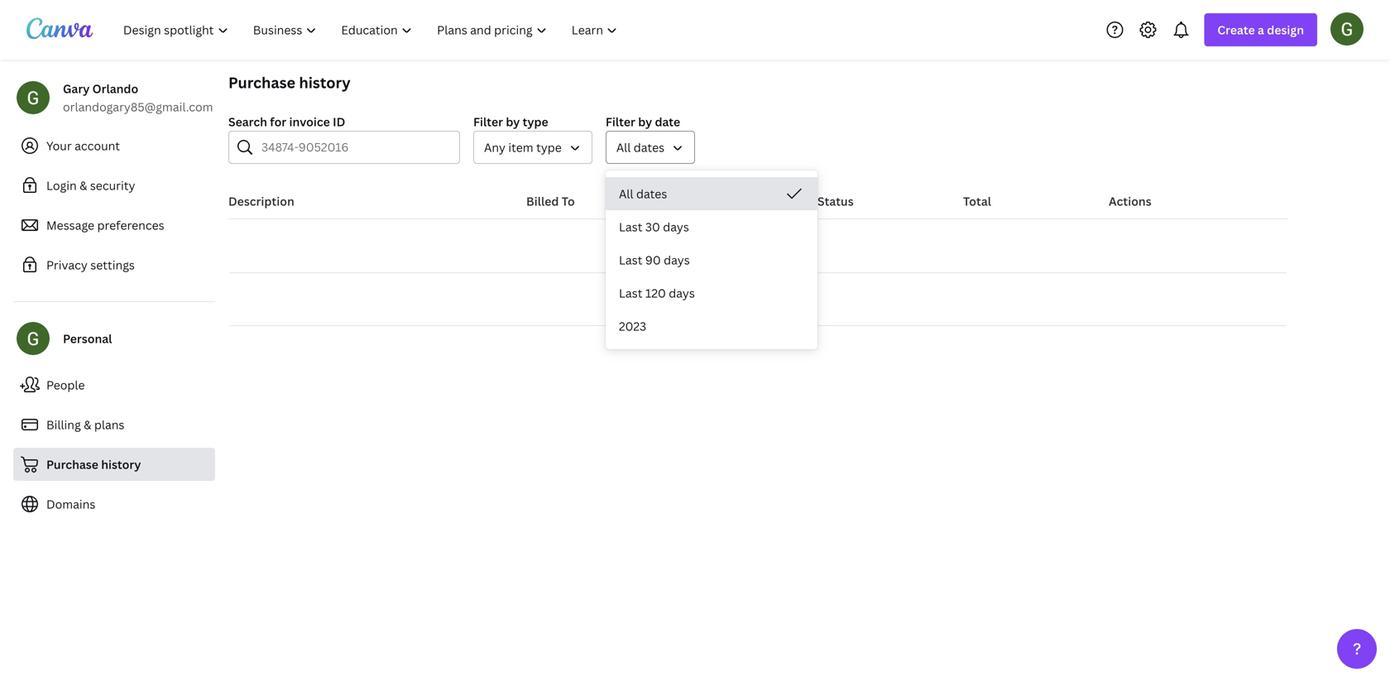 Task type: describe. For each thing, give the bounding box(es) containing it.
last for last 120 days
[[619, 285, 643, 301]]

create a design
[[1218, 22, 1305, 38]]

people link
[[13, 368, 215, 401]]

invoice
[[289, 114, 330, 130]]

30
[[646, 219, 660, 235]]

login
[[46, 178, 77, 193]]

billed
[[526, 193, 559, 209]]

purchase history link
[[13, 448, 215, 481]]

by for type
[[506, 114, 520, 130]]

gary
[[63, 81, 90, 96]]

your
[[46, 138, 72, 154]]

filter by date
[[606, 114, 681, 130]]

2023
[[619, 318, 647, 334]]

last 90 days
[[619, 252, 690, 268]]

login & security link
[[13, 169, 215, 202]]

billing & plans
[[46, 417, 125, 433]]

top level navigation element
[[113, 13, 632, 46]]

actions
[[1109, 193, 1152, 209]]

last 120 days
[[619, 285, 695, 301]]

120
[[646, 285, 666, 301]]

last for last 90 days
[[619, 252, 643, 268]]

All dates button
[[606, 131, 695, 164]]

gary orlando image
[[1331, 12, 1364, 45]]

create a design button
[[1205, 13, 1318, 46]]

0 horizontal spatial purchase history
[[46, 457, 141, 472]]

90
[[646, 252, 661, 268]]

type for any item type
[[536, 139, 562, 155]]

filter for filter by date
[[606, 114, 636, 130]]

privacy settings link
[[13, 248, 215, 281]]

message preferences link
[[13, 209, 215, 242]]

any
[[484, 139, 506, 155]]

status
[[818, 193, 854, 209]]

all inside option
[[619, 186, 634, 202]]

your account link
[[13, 129, 215, 162]]

1 horizontal spatial purchase
[[228, 72, 296, 93]]

description
[[228, 193, 294, 209]]

a
[[1258, 22, 1265, 38]]

& for billing
[[84, 417, 91, 433]]

design
[[1268, 22, 1305, 38]]

days for last 120 days
[[669, 285, 695, 301]]

all dates button
[[606, 177, 818, 210]]

days for last 30 days
[[663, 219, 689, 235]]

your account
[[46, 138, 120, 154]]

created
[[672, 193, 717, 209]]

privacy
[[46, 257, 88, 273]]

message
[[46, 217, 94, 233]]

create
[[1218, 22, 1256, 38]]

plans
[[94, 417, 125, 433]]

domains link
[[13, 488, 215, 521]]

1 vertical spatial purchase
[[46, 457, 98, 472]]

personal
[[63, 331, 112, 346]]

last for last 30 days
[[619, 219, 643, 235]]

domains
[[46, 496, 95, 512]]

all dates inside option
[[619, 186, 667, 202]]

last 120 days option
[[606, 276, 818, 310]]



Task type: locate. For each thing, give the bounding box(es) containing it.
all dates option
[[606, 177, 818, 210]]

preferences
[[97, 217, 164, 233]]

days right 120
[[669, 285, 695, 301]]

1 by from the left
[[506, 114, 520, 130]]

1 vertical spatial dates
[[637, 186, 667, 202]]

filter by type
[[473, 114, 549, 130]]

billing
[[46, 417, 81, 433]]

days for last 90 days
[[664, 252, 690, 268]]

days inside option
[[664, 252, 690, 268]]

security
[[90, 178, 135, 193]]

type inside button
[[536, 139, 562, 155]]

history up id at top
[[299, 72, 351, 93]]

& left the plans
[[84, 417, 91, 433]]

all dates down filter by date
[[617, 139, 665, 155]]

0 horizontal spatial filter
[[473, 114, 503, 130]]

list box containing all dates
[[606, 177, 818, 343]]

type for filter by type
[[523, 114, 549, 130]]

1 horizontal spatial by
[[638, 114, 652, 130]]

last left the 30
[[619, 219, 643, 235]]

days
[[663, 219, 689, 235], [664, 252, 690, 268], [669, 285, 695, 301]]

0 horizontal spatial history
[[101, 457, 141, 472]]

search
[[228, 114, 267, 130]]

on
[[720, 193, 736, 209]]

1 vertical spatial type
[[536, 139, 562, 155]]

dates
[[634, 139, 665, 155], [637, 186, 667, 202]]

1 vertical spatial all dates
[[619, 186, 667, 202]]

1 last from the top
[[619, 219, 643, 235]]

2 by from the left
[[638, 114, 652, 130]]

2023 button
[[606, 310, 818, 343]]

2 last from the top
[[619, 252, 643, 268]]

gary orlando orlandogary85@gmail.com
[[63, 81, 213, 115]]

login & security
[[46, 178, 135, 193]]

all dates
[[617, 139, 665, 155], [619, 186, 667, 202]]

0 vertical spatial dates
[[634, 139, 665, 155]]

1 horizontal spatial purchase history
[[228, 72, 351, 93]]

last 90 days button
[[606, 243, 818, 276]]

& for login
[[80, 178, 87, 193]]

item
[[509, 139, 534, 155]]

days right 90
[[664, 252, 690, 268]]

filter
[[473, 114, 503, 130], [606, 114, 636, 130]]

settings
[[90, 257, 135, 273]]

purchase up search
[[228, 72, 296, 93]]

last inside last 30 days button
[[619, 219, 643, 235]]

1 vertical spatial purchase history
[[46, 457, 141, 472]]

2 vertical spatial days
[[669, 285, 695, 301]]

1 horizontal spatial filter
[[606, 114, 636, 130]]

dates up the 30
[[637, 186, 667, 202]]

purchase history down billing & plans
[[46, 457, 141, 472]]

type up any item type button
[[523, 114, 549, 130]]

all up 'last 30 days'
[[619, 186, 634, 202]]

0 vertical spatial days
[[663, 219, 689, 235]]

1 vertical spatial days
[[664, 252, 690, 268]]

history
[[299, 72, 351, 93], [101, 457, 141, 472]]

0 vertical spatial all
[[617, 139, 631, 155]]

last 30 days
[[619, 219, 689, 235]]

date
[[655, 114, 681, 130]]

last left 120
[[619, 285, 643, 301]]

all dates up the 30
[[619, 186, 667, 202]]

purchase
[[228, 72, 296, 93], [46, 457, 98, 472]]

&
[[80, 178, 87, 193], [84, 417, 91, 433]]

Search for invoice ID text field
[[262, 132, 449, 163]]

search for invoice id
[[228, 114, 345, 130]]

1 filter from the left
[[473, 114, 503, 130]]

purchase history up search for invoice id
[[228, 72, 351, 93]]

0 vertical spatial purchase
[[228, 72, 296, 93]]

all
[[617, 139, 631, 155], [619, 186, 634, 202]]

last inside button
[[619, 285, 643, 301]]

history up domains link
[[101, 457, 141, 472]]

orlando
[[92, 81, 138, 96]]

dates inside all dates button
[[637, 186, 667, 202]]

1 vertical spatial all
[[619, 186, 634, 202]]

0 vertical spatial &
[[80, 178, 87, 193]]

1 horizontal spatial history
[[299, 72, 351, 93]]

by left the date
[[638, 114, 652, 130]]

last
[[619, 219, 643, 235], [619, 252, 643, 268], [619, 285, 643, 301]]

filter up the all dates button
[[606, 114, 636, 130]]

days right the 30
[[663, 219, 689, 235]]

total
[[964, 193, 992, 209]]

0 vertical spatial type
[[523, 114, 549, 130]]

account
[[75, 138, 120, 154]]

by
[[506, 114, 520, 130], [638, 114, 652, 130]]

0 vertical spatial last
[[619, 219, 643, 235]]

2023 option
[[606, 310, 818, 343]]

by up the item
[[506, 114, 520, 130]]

Any item type button
[[473, 131, 593, 164]]

1 vertical spatial last
[[619, 252, 643, 268]]

orlandogary85@gmail.com
[[63, 99, 213, 115]]

for
[[270, 114, 287, 130]]

0 horizontal spatial purchase
[[46, 457, 98, 472]]

0 vertical spatial history
[[299, 72, 351, 93]]

last 90 days option
[[606, 243, 818, 276]]

id
[[333, 114, 345, 130]]

last left 90
[[619, 252, 643, 268]]

type
[[523, 114, 549, 130], [536, 139, 562, 155]]

created on
[[672, 193, 736, 209]]

filter up the any
[[473, 114, 503, 130]]

privacy settings
[[46, 257, 135, 273]]

purchase history
[[228, 72, 351, 93], [46, 457, 141, 472]]

0 vertical spatial purchase history
[[228, 72, 351, 93]]

by for date
[[638, 114, 652, 130]]

people
[[46, 377, 85, 393]]

0 horizontal spatial by
[[506, 114, 520, 130]]

last 120 days button
[[606, 276, 818, 310]]

& right the login
[[80, 178, 87, 193]]

last 30 days button
[[606, 210, 818, 243]]

2 vertical spatial last
[[619, 285, 643, 301]]

dates down filter by date
[[634, 139, 665, 155]]

last inside last 90 days button
[[619, 252, 643, 268]]

2 filter from the left
[[606, 114, 636, 130]]

type right the item
[[536, 139, 562, 155]]

purchase up domains
[[46, 457, 98, 472]]

billed to
[[526, 193, 575, 209]]

1 vertical spatial &
[[84, 417, 91, 433]]

1 vertical spatial history
[[101, 457, 141, 472]]

filter for filter by type
[[473, 114, 503, 130]]

all down filter by date
[[617, 139, 631, 155]]

last 30 days option
[[606, 210, 818, 243]]

to
[[562, 193, 575, 209]]

message preferences
[[46, 217, 164, 233]]

any item type
[[484, 139, 562, 155]]

list box
[[606, 177, 818, 343]]

3 last from the top
[[619, 285, 643, 301]]

dates inside the all dates button
[[634, 139, 665, 155]]

billing & plans link
[[13, 408, 215, 441]]

0 vertical spatial all dates
[[617, 139, 665, 155]]



Task type: vqa. For each thing, say whether or not it's contained in the screenshot.
Top level navigation element
yes



